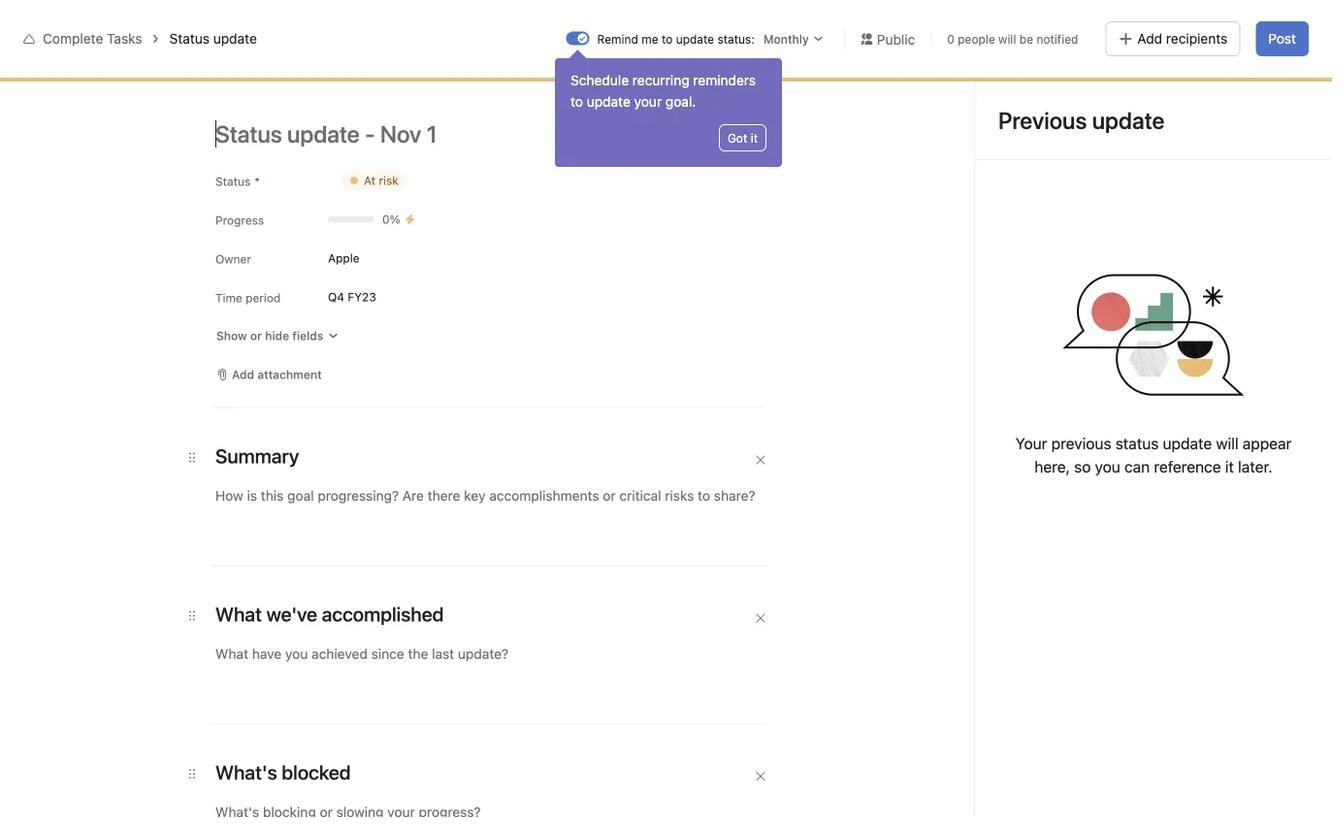 Task type: describe. For each thing, give the bounding box(es) containing it.
so
[[1075, 458, 1091, 476]]

track
[[400, 290, 432, 306]]

appear
[[1243, 434, 1292, 453]]

add billing info
[[1178, 16, 1260, 30]]

to for reminders
[[571, 94, 583, 110]]

fy23
[[348, 290, 376, 304]]

goals for sub-
[[540, 462, 574, 478]]

billing
[[1203, 16, 1236, 30]]

show or hide fields button
[[208, 322, 348, 349]]

ap
[[1216, 76, 1231, 89]]

your previous status update will appear here, so you can reference it later.
[[1016, 434, 1292, 476]]

what's in my trial? button
[[1039, 10, 1158, 37]]

related work
[[350, 789, 444, 807]]

on track
[[378, 290, 432, 306]]

progress
[[215, 214, 264, 227]]

0
[[948, 32, 955, 46]]

goal
[[612, 505, 639, 521]]

info
[[1239, 16, 1260, 30]]

reference
[[1154, 458, 1222, 476]]

add recipients
[[1138, 31, 1228, 47]]

*
[[255, 175, 260, 188]]

add attachment button
[[208, 361, 331, 388]]

30
[[963, 23, 978, 37]]

home
[[50, 66, 88, 82]]

previous
[[1052, 434, 1112, 453]]

my workspace goals link
[[318, 58, 446, 80]]

what's the status?
[[350, 244, 513, 266]]

complete tasks link
[[43, 31, 142, 47]]

to for goals
[[578, 462, 590, 478]]

in
[[1090, 16, 1099, 30]]

at risk button
[[328, 163, 419, 198]]

at
[[364, 174, 376, 187]]

monthly
[[764, 32, 809, 46]]

will inside your previous status update will appear here, so you can reference it later.
[[1217, 434, 1239, 453]]

description
[[350, 605, 433, 624]]

status *
[[215, 175, 260, 188]]

status:
[[718, 32, 755, 46]]

the status?
[[416, 244, 513, 266]]

goal.
[[666, 94, 696, 110]]

days
[[981, 23, 1006, 37]]

share button
[[1245, 69, 1309, 96]]

recipients
[[1167, 31, 1228, 47]]

remove section image for section title text field
[[755, 771, 767, 782]]

show
[[216, 329, 247, 343]]

workspace
[[341, 61, 409, 77]]

what's in my trial?
[[1048, 16, 1149, 30]]

public
[[877, 31, 916, 47]]

what's for what's in my trial?
[[1048, 16, 1087, 30]]

ap button
[[1210, 69, 1237, 96]]

tasks
[[107, 31, 142, 47]]

add for add recipients
[[1138, 31, 1163, 47]]

fields
[[293, 329, 324, 343]]

update inside schedule recurring reminders to update your goal.
[[587, 94, 631, 110]]

you
[[1095, 458, 1121, 476]]

0 vertical spatial to
[[662, 32, 673, 46]]

on track button
[[350, 280, 444, 315]]

risk
[[379, 174, 399, 187]]

your
[[634, 94, 662, 110]]

schedule recurring reminders to update your goal.
[[571, 72, 756, 110]]

time
[[215, 291, 242, 305]]

got it
[[728, 131, 758, 145]]

connect a sub-goal button
[[483, 496, 651, 531]]

post button
[[1256, 21, 1309, 56]]

time period
[[215, 291, 281, 305]]

this
[[728, 462, 751, 478]]

got
[[728, 131, 748, 145]]

Section title text field
[[215, 759, 351, 786]]

automatically
[[594, 462, 677, 478]]

0%
[[382, 213, 401, 226]]

hide
[[265, 329, 289, 343]]

attachment
[[258, 368, 322, 381]]

goals for workspace
[[412, 61, 446, 77]]

post
[[1269, 31, 1297, 47]]

previous update
[[999, 107, 1165, 134]]

q4 fy23
[[328, 290, 376, 304]]

on
[[378, 290, 396, 306]]

my
[[1103, 16, 1119, 30]]



Task type: locate. For each thing, give the bounding box(es) containing it.
add recipients button
[[1106, 21, 1241, 56]]

what's down 0%
[[350, 244, 412, 266]]

it left later.
[[1226, 458, 1234, 476]]

status
[[1116, 434, 1159, 453]]

1 horizontal spatial status
[[215, 175, 251, 188]]

your
[[1016, 434, 1048, 453]]

will left be
[[999, 32, 1017, 46]]

add inside button
[[1138, 31, 1163, 47]]

2 horizontal spatial add
[[1178, 16, 1200, 30]]

0 vertical spatial will
[[999, 32, 1017, 46]]

1 horizontal spatial will
[[1217, 434, 1239, 453]]

use
[[483, 462, 507, 478]]

apple
[[328, 251, 360, 265]]

0 horizontal spatial it
[[751, 131, 758, 145]]

remove section image
[[755, 454, 767, 466], [755, 612, 767, 624], [755, 771, 767, 782]]

be
[[1020, 32, 1034, 46]]

schedule recurring reminders to update your goal. tooltip
[[555, 52, 782, 167]]

switch
[[566, 32, 590, 45]]

1 vertical spatial what's
[[350, 244, 412, 266]]

it inside button
[[751, 131, 758, 145]]

2 vertical spatial remove section image
[[755, 771, 767, 782]]

it
[[751, 131, 758, 145], [1226, 458, 1234, 476]]

notified
[[1037, 32, 1079, 46]]

what's for what's the status?
[[350, 244, 412, 266]]

goals up complete tasks
[[412, 61, 446, 77]]

2 remove section image from the top
[[755, 612, 767, 624]]

left
[[1010, 23, 1028, 37]]

can
[[1125, 458, 1150, 476]]

show or hide fields
[[216, 329, 324, 343]]

1 vertical spatial remove section image
[[755, 612, 767, 624]]

home link
[[12, 59, 221, 90]]

status right tasks
[[169, 31, 210, 47]]

Title of update text field
[[215, 113, 798, 155]]

1 horizontal spatial add
[[1138, 31, 1163, 47]]

goals
[[412, 61, 446, 77], [540, 462, 574, 478]]

what's up notified
[[1048, 16, 1087, 30]]

remind me to update status:
[[597, 32, 755, 46]]

add inside button
[[1178, 16, 1200, 30]]

Section title text field
[[215, 443, 299, 470]]

to
[[662, 32, 673, 46], [571, 94, 583, 110], [578, 462, 590, 478]]

trial?
[[1122, 16, 1149, 30]]

will up later.
[[1217, 434, 1239, 453]]

period
[[246, 291, 281, 305]]

or
[[250, 329, 262, 343]]

me
[[642, 32, 659, 46]]

it inside your previous status update will appear here, so you can reference it later.
[[1226, 458, 1234, 476]]

add down the trial?
[[1138, 31, 1163, 47]]

1 vertical spatial will
[[1217, 434, 1239, 453]]

status update
[[169, 31, 257, 47]]

schedule
[[571, 72, 629, 88]]

progress.
[[796, 462, 855, 478]]

goal's
[[755, 462, 792, 478]]

reminders
[[693, 72, 756, 88]]

0 horizontal spatial add
[[232, 368, 254, 381]]

Section title text field
[[215, 601, 444, 628]]

to down schedule
[[571, 94, 583, 110]]

sub- right 'use'
[[511, 462, 540, 478]]

complete
[[43, 31, 103, 47]]

0 horizontal spatial will
[[999, 32, 1017, 46]]

update inside your previous status update will appear here, so you can reference it later.
[[1163, 434, 1212, 453]]

q4
[[328, 290, 345, 304]]

0 vertical spatial goals
[[412, 61, 446, 77]]

a
[[572, 505, 579, 521]]

1 horizontal spatial what's
[[1048, 16, 1087, 30]]

use sub-goals to automatically update this goal's progress.
[[483, 462, 855, 478]]

1 vertical spatial goals
[[540, 462, 574, 478]]

1 vertical spatial to
[[571, 94, 583, 110]]

add up 'add recipients'
[[1178, 16, 1200, 30]]

remind
[[597, 32, 639, 46]]

status for status *
[[215, 175, 251, 188]]

goals up the connect a sub-goal 'button'
[[540, 462, 574, 478]]

3 remove section image from the top
[[755, 771, 767, 782]]

sub- right a
[[583, 505, 612, 521]]

connect
[[515, 505, 568, 521]]

add for add billing info
[[1178, 16, 1200, 30]]

1 vertical spatial it
[[1226, 458, 1234, 476]]

0 horizontal spatial sub-
[[511, 462, 540, 478]]

0 vertical spatial sub-
[[511, 462, 540, 478]]

complete tasks
[[318, 82, 457, 104]]

1 vertical spatial status
[[215, 175, 251, 188]]

30 days left
[[963, 23, 1028, 37]]

0 people will be notified
[[948, 32, 1079, 46]]

sub-
[[511, 462, 540, 478], [583, 505, 612, 521]]

what's
[[1048, 16, 1087, 30], [350, 244, 412, 266]]

to inside schedule recurring reminders to update your goal.
[[571, 94, 583, 110]]

it right got
[[751, 131, 758, 145]]

projects element
[[0, 309, 233, 379]]

status for status update
[[169, 31, 210, 47]]

1 horizontal spatial it
[[1226, 458, 1234, 476]]

0 vertical spatial remove section image
[[755, 454, 767, 466]]

1 remove section image from the top
[[755, 454, 767, 466]]

list box
[[437, 8, 903, 39]]

0 horizontal spatial what's
[[350, 244, 412, 266]]

my workspace goals
[[318, 61, 446, 77]]

1 horizontal spatial goals
[[540, 462, 574, 478]]

recurring
[[633, 72, 690, 88]]

add attachment
[[232, 368, 322, 381]]

will
[[999, 32, 1017, 46], [1217, 434, 1239, 453]]

complete tasks
[[43, 31, 142, 47]]

add billing info button
[[1170, 10, 1269, 37]]

0 horizontal spatial goals
[[412, 61, 446, 77]]

2 vertical spatial to
[[578, 462, 590, 478]]

1 vertical spatial sub-
[[583, 505, 612, 521]]

sub- inside 'button'
[[583, 505, 612, 521]]

got it button
[[719, 124, 767, 151]]

remove section image for what we've accomplished text box
[[755, 612, 767, 624]]

0 horizontal spatial status
[[169, 31, 210, 47]]

people
[[958, 32, 996, 46]]

add for add attachment
[[232, 368, 254, 381]]

at risk
[[364, 174, 399, 187]]

status left *
[[215, 175, 251, 188]]

0 vertical spatial what's
[[1048, 16, 1087, 30]]

share
[[1269, 76, 1301, 89]]

add inside dropdown button
[[232, 368, 254, 381]]

to up connect a sub-goal
[[578, 462, 590, 478]]

later.
[[1239, 458, 1273, 476]]

what's inside button
[[1048, 16, 1087, 30]]

1 horizontal spatial sub-
[[583, 505, 612, 521]]

here,
[[1035, 458, 1071, 476]]

0 vertical spatial it
[[751, 131, 758, 145]]

to right me
[[662, 32, 673, 46]]

my
[[318, 61, 337, 77]]

owner
[[215, 252, 251, 266]]

0 vertical spatial status
[[169, 31, 210, 47]]

add down show at left top
[[232, 368, 254, 381]]

Goal name text field
[[334, 148, 1231, 218]]

connect a sub-goal
[[515, 505, 639, 521]]

update
[[213, 31, 257, 47], [676, 32, 714, 46], [587, 94, 631, 110], [1163, 434, 1212, 453], [681, 462, 725, 478]]

status
[[169, 31, 210, 47], [215, 175, 251, 188]]

remove section image for summary text field
[[755, 454, 767, 466]]



Task type: vqa. For each thing, say whether or not it's contained in the screenshot.
terryturtle85@gmail.com link
no



